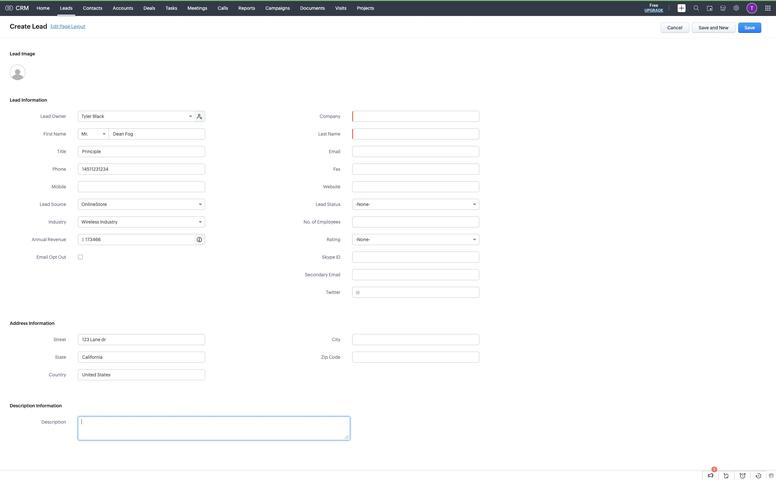 Task type: describe. For each thing, give the bounding box(es) containing it.
lead left edit
[[32, 23, 47, 30]]

reports link
[[233, 0, 260, 16]]

annual
[[32, 237, 47, 242]]

secondary
[[305, 272, 328, 278]]

edit page layout link
[[50, 24, 85, 29]]

onlinestore
[[81, 202, 107, 207]]

create
[[10, 23, 31, 30]]

accounts
[[113, 5, 133, 11]]

meetings link
[[182, 0, 213, 16]]

search image
[[694, 5, 699, 11]]

calls link
[[213, 0, 233, 16]]

create menu image
[[678, 4, 686, 12]]

-none- field for rating
[[352, 234, 479, 245]]

deals
[[144, 5, 155, 11]]

of
[[312, 219, 316, 225]]

image
[[21, 51, 35, 56]]

layout
[[71, 24, 85, 29]]

visits link
[[330, 0, 352, 16]]

and
[[710, 25, 718, 30]]

owner
[[52, 114, 66, 119]]

save for save and new
[[699, 25, 709, 30]]

documents
[[300, 5, 325, 11]]

meetings
[[188, 5, 207, 11]]

contacts link
[[78, 0, 108, 16]]

id
[[336, 255, 340, 260]]

visits
[[335, 5, 347, 11]]

Mr. field
[[78, 129, 109, 139]]

cancel
[[668, 25, 683, 30]]

calendar image
[[707, 5, 713, 11]]

none- for lead status
[[357, 202, 370, 207]]

none- for rating
[[357, 237, 370, 242]]

description for description information
[[10, 403, 35, 409]]

deals link
[[138, 0, 160, 16]]

projects link
[[352, 0, 379, 16]]

free
[[650, 3, 658, 8]]

profile image
[[747, 3, 757, 13]]

street
[[53, 337, 66, 342]]

image image
[[10, 65, 25, 80]]

lead information
[[10, 98, 47, 103]]

revenue
[[48, 237, 66, 242]]

skype id
[[322, 255, 340, 260]]

rating
[[327, 237, 340, 242]]

home link
[[32, 0, 55, 16]]

- for rating
[[356, 237, 357, 242]]

save and new button
[[692, 23, 736, 33]]

accounts link
[[108, 0, 138, 16]]

mobile
[[52, 184, 66, 189]]

campaigns link
[[260, 0, 295, 16]]

lead for lead information
[[10, 98, 20, 103]]

home
[[37, 5, 50, 11]]

website
[[323, 184, 340, 189]]

lead image
[[10, 51, 35, 56]]

employees
[[317, 219, 340, 225]]

twitter
[[326, 290, 340, 295]]

- for lead status
[[356, 202, 357, 207]]

last name
[[318, 131, 340, 137]]

email for email
[[329, 149, 340, 154]]

secondary email
[[305, 272, 340, 278]]

calls
[[218, 5, 228, 11]]

country
[[49, 372, 66, 378]]

2
[[714, 468, 716, 472]]

crm
[[16, 5, 29, 11]]

documents link
[[295, 0, 330, 16]]

lead for lead status
[[316, 202, 326, 207]]

wireless
[[81, 219, 99, 225]]

email opt out
[[36, 255, 66, 260]]

tasks
[[166, 5, 177, 11]]

tasks link
[[160, 0, 182, 16]]

wireless industry
[[81, 219, 118, 225]]

tyler black
[[81, 114, 104, 119]]

mr.
[[81, 131, 88, 137]]

$
[[81, 237, 84, 242]]

create lead edit page layout
[[10, 23, 85, 30]]

last
[[318, 131, 327, 137]]

leads
[[60, 5, 73, 11]]

fax
[[333, 167, 340, 172]]

first
[[43, 131, 53, 137]]

search element
[[690, 0, 703, 16]]

description information
[[10, 403, 62, 409]]

1 industry from the left
[[49, 219, 66, 225]]

name for first name
[[54, 131, 66, 137]]

save button
[[738, 23, 762, 33]]

no.
[[304, 219, 311, 225]]

upgrade
[[645, 8, 663, 13]]

save and new
[[699, 25, 729, 30]]

code
[[329, 355, 340, 360]]



Task type: vqa. For each thing, say whether or not it's contained in the screenshot.
bottom Support
no



Task type: locate. For each thing, give the bounding box(es) containing it.
lead status
[[316, 202, 340, 207]]

1 vertical spatial -none- field
[[352, 234, 479, 245]]

1 save from the left
[[699, 25, 709, 30]]

1 none- from the top
[[357, 202, 370, 207]]

save inside button
[[699, 25, 709, 30]]

0 vertical spatial -none- field
[[352, 199, 479, 210]]

description
[[10, 403, 35, 409], [41, 420, 66, 425]]

save left "and"
[[699, 25, 709, 30]]

industry up revenue at the left of page
[[49, 219, 66, 225]]

skype
[[322, 255, 335, 260]]

email up fax
[[329, 149, 340, 154]]

information
[[21, 98, 47, 103], [29, 321, 54, 326], [36, 403, 62, 409]]

lead left image
[[10, 51, 20, 56]]

0 horizontal spatial industry
[[49, 219, 66, 225]]

lead left the 'source'
[[40, 202, 50, 207]]

state
[[55, 355, 66, 360]]

0 horizontal spatial description
[[10, 403, 35, 409]]

cancel button
[[661, 23, 689, 33]]

information for lead information
[[21, 98, 47, 103]]

0 vertical spatial -
[[356, 202, 357, 207]]

tyler
[[81, 114, 92, 119]]

source
[[51, 202, 66, 207]]

address
[[10, 321, 28, 326]]

1 name from the left
[[54, 131, 66, 137]]

email up twitter
[[329, 272, 340, 278]]

1 horizontal spatial save
[[745, 25, 755, 30]]

industry right wireless
[[100, 219, 118, 225]]

status
[[327, 202, 340, 207]]

none- right status
[[357, 202, 370, 207]]

- right status
[[356, 202, 357, 207]]

campaigns
[[266, 5, 290, 11]]

None text field
[[353, 111, 479, 122], [78, 146, 205, 157], [78, 181, 205, 192], [352, 181, 479, 192], [85, 234, 205, 245], [352, 269, 479, 280], [361, 287, 479, 298], [78, 334, 205, 345], [78, 352, 205, 363], [352, 352, 479, 363], [78, 417, 350, 440], [353, 111, 479, 122], [78, 146, 205, 157], [78, 181, 205, 192], [352, 181, 479, 192], [85, 234, 205, 245], [352, 269, 479, 280], [361, 287, 479, 298], [78, 334, 205, 345], [78, 352, 205, 363], [352, 352, 479, 363], [78, 417, 350, 440]]

2 vertical spatial email
[[329, 272, 340, 278]]

name for last name
[[328, 131, 340, 137]]

0 horizontal spatial save
[[699, 25, 709, 30]]

email left opt at the left of the page
[[36, 255, 48, 260]]

first name
[[43, 131, 66, 137]]

lead for lead source
[[40, 202, 50, 207]]

free upgrade
[[645, 3, 663, 13]]

Tyler Black field
[[78, 111, 195, 122]]

Wireless Industry field
[[78, 217, 205, 228]]

contacts
[[83, 5, 102, 11]]

name right the last
[[328, 131, 340, 137]]

city
[[332, 337, 340, 342]]

0 vertical spatial information
[[21, 98, 47, 103]]

information right address
[[29, 321, 54, 326]]

email for email opt out
[[36, 255, 48, 260]]

information for description information
[[36, 403, 62, 409]]

information up lead owner
[[21, 98, 47, 103]]

edit
[[50, 24, 59, 29]]

information for address information
[[29, 321, 54, 326]]

-none- right rating
[[356, 237, 370, 242]]

projects
[[357, 5, 374, 11]]

zip
[[321, 355, 328, 360]]

annual revenue
[[32, 237, 66, 242]]

2 industry from the left
[[100, 219, 118, 225]]

2 vertical spatial information
[[36, 403, 62, 409]]

lead for lead image
[[10, 51, 20, 56]]

1 vertical spatial description
[[41, 420, 66, 425]]

company
[[320, 114, 340, 119]]

0 vertical spatial description
[[10, 403, 35, 409]]

lead down image
[[10, 98, 20, 103]]

lead
[[32, 23, 47, 30], [10, 51, 20, 56], [10, 98, 20, 103], [40, 114, 51, 119], [40, 202, 50, 207], [316, 202, 326, 207]]

crm link
[[5, 5, 29, 11]]

lead for lead owner
[[40, 114, 51, 119]]

address information
[[10, 321, 54, 326]]

phone
[[53, 167, 66, 172]]

leads link
[[55, 0, 78, 16]]

name
[[54, 131, 66, 137], [328, 131, 340, 137]]

None field
[[353, 111, 479, 122], [78, 370, 205, 380], [353, 111, 479, 122], [78, 370, 205, 380]]

OnlineStore field
[[78, 199, 205, 210]]

1 vertical spatial -none-
[[356, 237, 370, 242]]

information down country in the left bottom of the page
[[36, 403, 62, 409]]

1 - from the top
[[356, 202, 357, 207]]

1 -none- field from the top
[[352, 199, 479, 210]]

1 horizontal spatial name
[[328, 131, 340, 137]]

create menu element
[[674, 0, 690, 16]]

save for save
[[745, 25, 755, 30]]

save down profile icon
[[745, 25, 755, 30]]

page
[[60, 24, 70, 29]]

new
[[719, 25, 729, 30]]

-none- right status
[[356, 202, 370, 207]]

description for description
[[41, 420, 66, 425]]

1 -none- from the top
[[356, 202, 370, 207]]

-none- field for lead status
[[352, 199, 479, 210]]

2 save from the left
[[745, 25, 755, 30]]

-
[[356, 202, 357, 207], [356, 237, 357, 242]]

2 name from the left
[[328, 131, 340, 137]]

name right first
[[54, 131, 66, 137]]

1 horizontal spatial industry
[[100, 219, 118, 225]]

1 vertical spatial email
[[36, 255, 48, 260]]

title
[[57, 149, 66, 154]]

no. of employees
[[304, 219, 340, 225]]

0 vertical spatial none-
[[357, 202, 370, 207]]

0 vertical spatial -none-
[[356, 202, 370, 207]]

1 horizontal spatial description
[[41, 420, 66, 425]]

lead owner
[[40, 114, 66, 119]]

save
[[699, 25, 709, 30], [745, 25, 755, 30]]

zip code
[[321, 355, 340, 360]]

profile element
[[743, 0, 761, 16]]

-none- for lead status
[[356, 202, 370, 207]]

- right rating
[[356, 237, 357, 242]]

industry inside 'field'
[[100, 219, 118, 225]]

none- right rating
[[357, 237, 370, 242]]

1 vertical spatial -
[[356, 237, 357, 242]]

None text field
[[352, 129, 479, 140], [109, 129, 205, 139], [352, 146, 479, 157], [78, 164, 205, 175], [352, 164, 479, 175], [352, 217, 479, 228], [352, 252, 479, 263], [352, 334, 479, 345], [78, 370, 205, 380], [352, 129, 479, 140], [109, 129, 205, 139], [352, 146, 479, 157], [78, 164, 205, 175], [352, 164, 479, 175], [352, 217, 479, 228], [352, 252, 479, 263], [352, 334, 479, 345], [78, 370, 205, 380]]

-none- for rating
[[356, 237, 370, 242]]

2 none- from the top
[[357, 237, 370, 242]]

out
[[58, 255, 66, 260]]

2 -none- from the top
[[356, 237, 370, 242]]

2 -none- field from the top
[[352, 234, 479, 245]]

2 - from the top
[[356, 237, 357, 242]]

1 vertical spatial information
[[29, 321, 54, 326]]

lead left status
[[316, 202, 326, 207]]

none-
[[357, 202, 370, 207], [357, 237, 370, 242]]

lead left owner
[[40, 114, 51, 119]]

0 horizontal spatial name
[[54, 131, 66, 137]]

save inside "button"
[[745, 25, 755, 30]]

opt
[[49, 255, 57, 260]]

0 vertical spatial email
[[329, 149, 340, 154]]

black
[[93, 114, 104, 119]]

1 vertical spatial none-
[[357, 237, 370, 242]]

lead source
[[40, 202, 66, 207]]

-None- field
[[352, 199, 479, 210], [352, 234, 479, 245]]

reports
[[239, 5, 255, 11]]

@
[[356, 290, 360, 295]]



